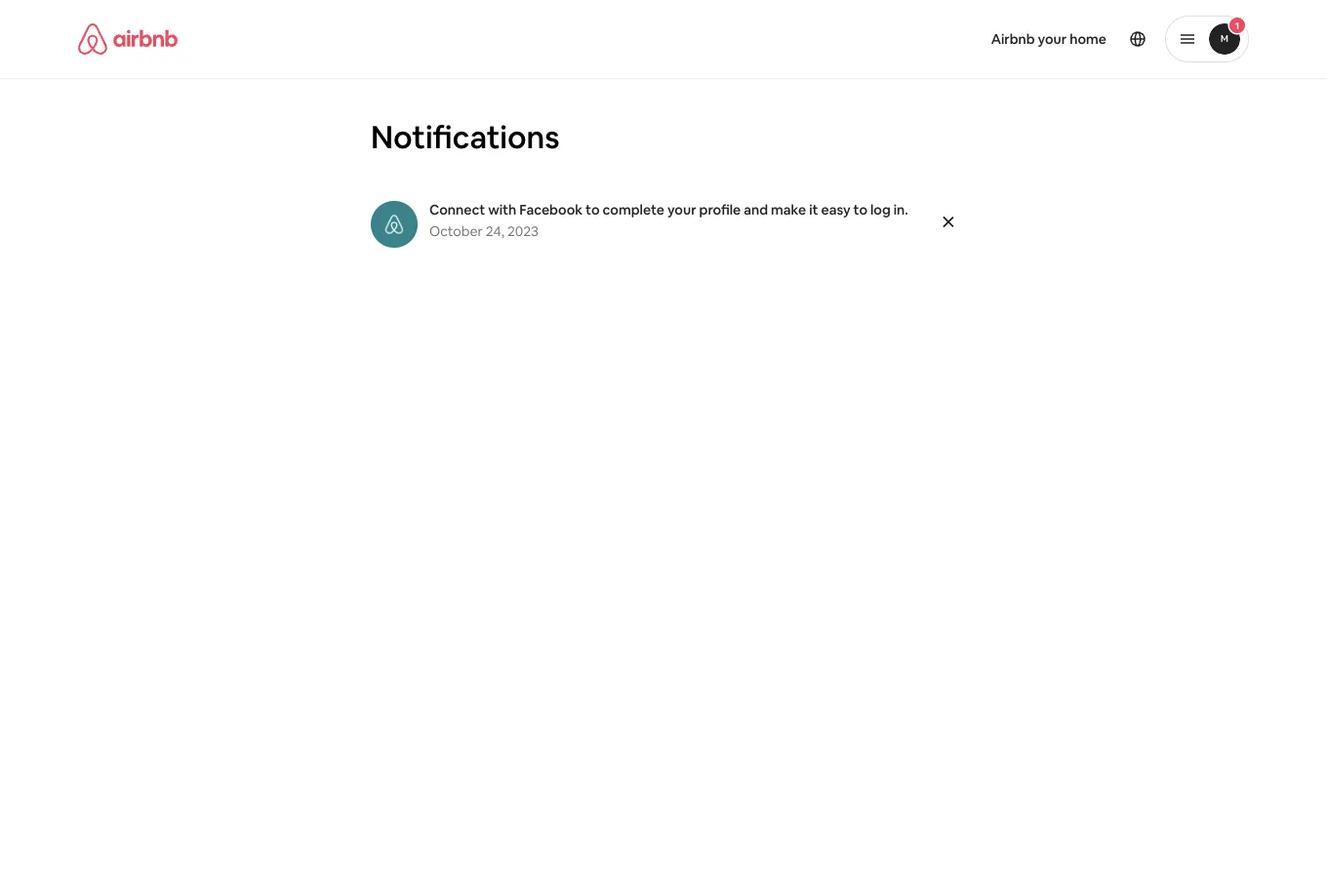 Task type: locate. For each thing, give the bounding box(es) containing it.
your left profile
[[668, 201, 697, 219]]

and
[[744, 201, 768, 219]]

your left "home"
[[1038, 30, 1067, 48]]

1 vertical spatial your
[[668, 201, 697, 219]]

make
[[771, 201, 807, 219]]

airbnb your home link
[[980, 19, 1119, 60]]

0 horizontal spatial your
[[668, 201, 697, 219]]

1 horizontal spatial your
[[1038, 30, 1067, 48]]

log
[[871, 201, 891, 219]]

facebook
[[520, 201, 583, 219]]

your
[[1038, 30, 1067, 48], [668, 201, 697, 219]]

1 to from the left
[[586, 201, 600, 219]]

to left the log
[[854, 201, 868, 219]]

connect with facebook to complete your profile and make it easy to log in. october 24, 2023
[[429, 201, 909, 240]]

your inside connect with facebook to complete your profile and make it easy to log in. october 24, 2023
[[668, 201, 697, 219]]

to left complete
[[586, 201, 600, 219]]

airbnb your home
[[991, 30, 1107, 48]]

1
[[1236, 19, 1240, 32]]

with
[[488, 201, 517, 219]]

to
[[586, 201, 600, 219], [854, 201, 868, 219]]

profile element
[[687, 0, 1249, 78]]

your inside the airbnb your home link
[[1038, 30, 1067, 48]]

in.
[[894, 201, 909, 219]]

0 vertical spatial your
[[1038, 30, 1067, 48]]

0 horizontal spatial to
[[586, 201, 600, 219]]

1 horizontal spatial to
[[854, 201, 868, 219]]



Task type: vqa. For each thing, say whether or not it's contained in the screenshot.
2nd to
yes



Task type: describe. For each thing, give the bounding box(es) containing it.
home
[[1070, 30, 1107, 48]]

notifications
[[371, 116, 560, 157]]

profile
[[699, 201, 741, 219]]

it
[[809, 201, 819, 219]]

24,
[[486, 223, 505, 240]]

easy
[[821, 201, 851, 219]]

airbnb
[[991, 30, 1035, 48]]

1 button
[[1165, 16, 1249, 62]]

october
[[429, 223, 483, 240]]

2 to from the left
[[854, 201, 868, 219]]

complete
[[603, 201, 665, 219]]

2023
[[508, 223, 539, 240]]

connect
[[429, 201, 485, 219]]



